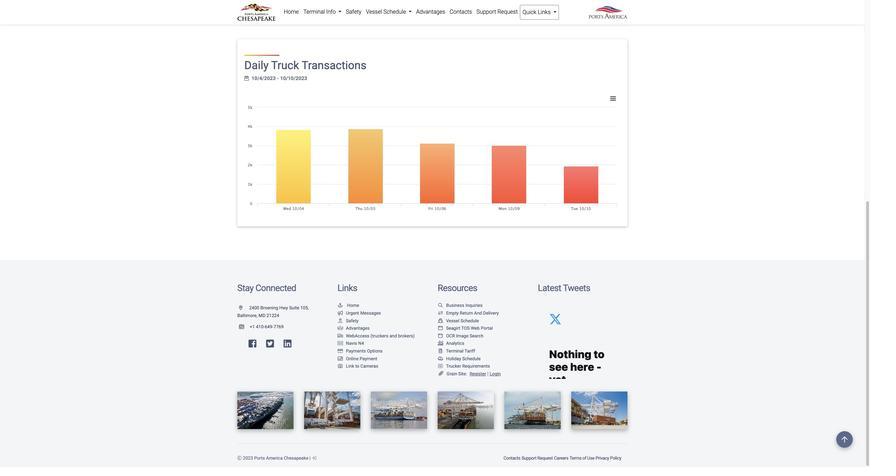Task type: describe. For each thing, give the bounding box(es) containing it.
suite
[[289, 306, 299, 311]]

policy
[[610, 456, 622, 461]]

safety link for advantages link to the left
[[338, 318, 359, 324]]

terminal tariff link
[[438, 349, 475, 354]]

1 vertical spatial support request link
[[521, 453, 554, 465]]

copyright image
[[237, 457, 242, 461]]

ocr image search link
[[438, 334, 484, 339]]

0 vertical spatial support request link
[[474, 5, 520, 19]]

1 vertical spatial support
[[522, 456, 537, 461]]

navis n4
[[346, 341, 364, 347]]

0 vertical spatial contacts link
[[448, 5, 474, 19]]

schedule for bottom vessel schedule link
[[461, 318, 479, 324]]

quick
[[523, 9, 537, 15]]

2 safety from the top
[[346, 318, 359, 324]]

analytics
[[446, 341, 465, 347]]

delivery
[[483, 311, 499, 316]]

home link for urgent messages link
[[338, 303, 359, 309]]

business inquiries
[[446, 303, 483, 309]]

webaccess
[[346, 334, 370, 339]]

exchange image
[[438, 312, 443, 316]]

10/4/2023
[[252, 76, 276, 82]]

link
[[346, 364, 354, 369]]

site:
[[458, 372, 467, 377]]

1 horizontal spatial |
[[488, 371, 489, 377]]

n4
[[358, 341, 364, 347]]

truck
[[271, 59, 299, 72]]

grain site: register | login
[[447, 371, 501, 377]]

of
[[583, 456, 587, 461]]

browser image
[[438, 327, 443, 331]]

hand receiving image
[[338, 327, 343, 331]]

request inside "link"
[[498, 8, 518, 15]]

21224
[[267, 313, 279, 319]]

-
[[277, 76, 279, 82]]

schedule inside vessel schedule link
[[384, 8, 406, 15]]

register link
[[468, 372, 486, 377]]

holiday
[[446, 356, 461, 362]]

1 horizontal spatial vessel schedule
[[446, 318, 479, 324]]

trucker requirements
[[446, 364, 490, 369]]

credit card front image
[[338, 357, 343, 362]]

business
[[446, 303, 464, 309]]

1 vertical spatial vessel schedule link
[[438, 318, 479, 324]]

10/4/2023 - 10/10/2023
[[252, 76, 307, 82]]

ocr
[[446, 334, 455, 339]]

trucker requirements link
[[438, 364, 490, 369]]

bells image
[[438, 357, 443, 362]]

and
[[390, 334, 397, 339]]

terminal info link
[[301, 5, 344, 19]]

md
[[259, 313, 266, 319]]

login
[[490, 372, 501, 377]]

terminal tariff
[[446, 349, 475, 354]]

payment
[[360, 356, 377, 362]]

2400
[[249, 306, 259, 311]]

list alt image
[[438, 365, 443, 369]]

2400 broening hwy suite 105, baltimore, md 21224 link
[[237, 306, 309, 319]]

empty return and delivery
[[446, 311, 499, 316]]

search
[[470, 334, 484, 339]]

online payment
[[346, 356, 377, 362]]

vessel schedule inside vessel schedule link
[[366, 8, 408, 15]]

payments options
[[346, 349, 383, 354]]

terminal for terminal info
[[303, 8, 325, 15]]

link to cameras
[[346, 364, 378, 369]]

options
[[367, 349, 383, 354]]

payments options link
[[338, 349, 383, 354]]

link to cameras link
[[338, 364, 378, 369]]

0 horizontal spatial advantages link
[[338, 326, 370, 331]]

careers link
[[554, 453, 569, 465]]

0 vertical spatial vessel
[[366, 8, 382, 15]]

truck container image
[[338, 334, 343, 339]]

wheat image
[[438, 372, 444, 377]]

user hard hat image
[[338, 319, 343, 324]]

chesapeake
[[284, 456, 308, 461]]

resources
[[438, 283, 477, 294]]

quick links
[[523, 9, 552, 15]]

careers
[[554, 456, 569, 461]]

container storage image
[[338, 342, 343, 346]]

seagirt
[[446, 326, 461, 331]]

2400 broening hwy suite 105, baltimore, md 21224
[[237, 306, 309, 319]]

0 horizontal spatial advantages
[[346, 326, 370, 331]]

online
[[346, 356, 359, 362]]

+1 410-649-7769
[[250, 324, 284, 330]]

sign in image
[[312, 457, 316, 461]]

analytics link
[[438, 341, 465, 347]]

navis n4 link
[[338, 341, 364, 347]]

1 vertical spatial contacts link
[[503, 453, 521, 465]]

+1
[[250, 324, 255, 330]]

inquiries
[[466, 303, 483, 309]]

contacts for contacts
[[450, 8, 472, 15]]

info
[[326, 8, 336, 15]]

portal
[[481, 326, 493, 331]]

anchor image
[[338, 304, 343, 308]]

2023
[[243, 456, 253, 461]]

file invoice image
[[438, 350, 443, 354]]

schedule for holiday schedule link
[[462, 356, 481, 362]]

+1 410-649-7769 link
[[237, 324, 284, 330]]

twitter square image
[[266, 340, 274, 349]]

0 horizontal spatial links
[[338, 283, 357, 294]]

safety link for left vessel schedule link
[[344, 5, 364, 19]]

home link for "terminal info" link
[[282, 5, 301, 19]]

(truckers
[[371, 334, 389, 339]]

navis
[[346, 341, 357, 347]]

empty return and delivery link
[[438, 311, 499, 316]]

terminal for terminal tariff
[[446, 349, 464, 354]]

1 vertical spatial request
[[538, 456, 553, 461]]

urgent
[[346, 311, 359, 316]]

daily
[[244, 59, 269, 72]]

0 horizontal spatial vessel schedule link
[[364, 5, 414, 19]]

trucker
[[446, 364, 461, 369]]

connected
[[256, 283, 296, 294]]



Task type: vqa. For each thing, say whether or not it's contained in the screenshot.
2400
yes



Task type: locate. For each thing, give the bounding box(es) containing it.
1 vertical spatial terminal
[[446, 349, 464, 354]]

links up 'anchor' icon
[[338, 283, 357, 294]]

daily truck transactions
[[244, 59, 367, 72]]

privacy policy link
[[595, 453, 622, 465]]

0 horizontal spatial home
[[284, 8, 299, 15]]

ports
[[254, 456, 265, 461]]

0 horizontal spatial contacts
[[450, 8, 472, 15]]

map marker alt image
[[239, 306, 248, 311]]

|
[[488, 371, 489, 377], [310, 456, 311, 461]]

1 vertical spatial home link
[[338, 303, 359, 309]]

urgent messages
[[346, 311, 381, 316]]

1 horizontal spatial vessel schedule link
[[438, 318, 479, 324]]

seagirt tos web portal link
[[438, 326, 493, 331]]

tariff
[[465, 349, 475, 354]]

0 horizontal spatial vessel schedule
[[366, 8, 408, 15]]

request left the quick
[[498, 8, 518, 15]]

0 vertical spatial home
[[284, 8, 299, 15]]

1 horizontal spatial contacts link
[[503, 453, 521, 465]]

ship image
[[438, 319, 443, 324]]

1 vertical spatial advantages link
[[338, 326, 370, 331]]

tos
[[462, 326, 470, 331]]

safety link
[[344, 5, 364, 19], [338, 318, 359, 324]]

vessel schedule link
[[364, 5, 414, 19], [438, 318, 479, 324]]

messages
[[360, 311, 381, 316]]

terms
[[570, 456, 582, 461]]

0 horizontal spatial support request link
[[474, 5, 520, 19]]

1 horizontal spatial terminal
[[446, 349, 464, 354]]

0 horizontal spatial request
[[498, 8, 518, 15]]

home left terminal info
[[284, 8, 299, 15]]

0 vertical spatial schedule
[[384, 8, 406, 15]]

safety link down urgent
[[338, 318, 359, 324]]

holiday schedule
[[446, 356, 481, 362]]

0 vertical spatial advantages link
[[414, 5, 448, 19]]

links
[[538, 9, 551, 15], [338, 283, 357, 294]]

1 horizontal spatial vessel
[[446, 318, 460, 324]]

advantages
[[416, 8, 445, 15], [346, 326, 370, 331]]

home link up urgent
[[338, 303, 359, 309]]

transactions
[[302, 59, 367, 72]]

1 horizontal spatial support
[[522, 456, 537, 461]]

support request
[[477, 8, 518, 15]]

0 horizontal spatial home link
[[282, 5, 301, 19]]

home up urgent
[[347, 303, 359, 309]]

1 safety from the top
[[346, 8, 362, 15]]

credit card image
[[338, 350, 343, 354]]

support request link left the quick
[[474, 5, 520, 19]]

support request link left careers
[[521, 453, 554, 465]]

ocr image search
[[446, 334, 484, 339]]

home link left terminal info
[[282, 5, 301, 19]]

webaccess (truckers and brokers) link
[[338, 334, 415, 339]]

broening
[[260, 306, 278, 311]]

terms of use link
[[569, 453, 595, 465]]

to
[[355, 364, 359, 369]]

analytics image
[[438, 342, 443, 346]]

410-
[[256, 324, 265, 330]]

0 vertical spatial safety
[[346, 8, 362, 15]]

privacy
[[596, 456, 609, 461]]

0 vertical spatial advantages
[[416, 8, 445, 15]]

terminal down analytics
[[446, 349, 464, 354]]

contacts support request careers terms of use privacy policy
[[504, 456, 622, 461]]

1 vertical spatial contacts
[[504, 456, 521, 461]]

vessel schedule
[[366, 8, 408, 15], [446, 318, 479, 324]]

safety down urgent
[[346, 318, 359, 324]]

phone office image
[[239, 325, 250, 330]]

1 vertical spatial advantages
[[346, 326, 370, 331]]

tweets
[[563, 283, 591, 294]]

0 horizontal spatial |
[[310, 456, 311, 461]]

0 vertical spatial links
[[538, 9, 551, 15]]

terminal left info
[[303, 8, 325, 15]]

649-
[[265, 324, 274, 330]]

0 vertical spatial terminal
[[303, 8, 325, 15]]

10/10/2023
[[280, 76, 307, 82]]

1 horizontal spatial support request link
[[521, 453, 554, 465]]

support request link
[[474, 5, 520, 19], [521, 453, 554, 465]]

0 horizontal spatial support
[[477, 8, 496, 15]]

0 horizontal spatial terminal
[[303, 8, 325, 15]]

stay connected
[[237, 283, 296, 294]]

grain
[[447, 372, 457, 377]]

terminal
[[303, 8, 325, 15], [446, 349, 464, 354]]

search image
[[438, 304, 443, 308]]

0 vertical spatial vessel schedule
[[366, 8, 408, 15]]

business inquiries link
[[438, 303, 483, 309]]

request left careers
[[538, 456, 553, 461]]

brokers)
[[398, 334, 415, 339]]

2 vertical spatial schedule
[[462, 356, 481, 362]]

0 vertical spatial safety link
[[344, 5, 364, 19]]

| left sign in image
[[310, 456, 311, 461]]

1 horizontal spatial request
[[538, 456, 553, 461]]

0 vertical spatial request
[[498, 8, 518, 15]]

1 vertical spatial home
[[347, 303, 359, 309]]

cameras
[[361, 364, 378, 369]]

stay
[[237, 283, 254, 294]]

1 horizontal spatial contacts
[[504, 456, 521, 461]]

safety right info
[[346, 8, 362, 15]]

seagirt tos web portal
[[446, 326, 493, 331]]

use
[[588, 456, 595, 461]]

0 vertical spatial vessel schedule link
[[364, 5, 414, 19]]

hwy
[[279, 306, 288, 311]]

and
[[474, 311, 482, 316]]

1 vertical spatial safety link
[[338, 318, 359, 324]]

0 horizontal spatial vessel
[[366, 8, 382, 15]]

webaccess (truckers and brokers)
[[346, 334, 415, 339]]

0 vertical spatial home link
[[282, 5, 301, 19]]

1 vertical spatial vessel schedule
[[446, 318, 479, 324]]

quick links link
[[520, 5, 559, 20]]

1 horizontal spatial advantages link
[[414, 5, 448, 19]]

camera image
[[338, 365, 343, 369]]

empty
[[446, 311, 459, 316]]

requirements
[[462, 364, 490, 369]]

safety
[[346, 8, 362, 15], [346, 318, 359, 324]]

web
[[471, 326, 480, 331]]

1 horizontal spatial links
[[538, 9, 551, 15]]

0 vertical spatial |
[[488, 371, 489, 377]]

latest tweets
[[538, 283, 591, 294]]

0 vertical spatial contacts
[[450, 8, 472, 15]]

request
[[498, 8, 518, 15], [538, 456, 553, 461]]

0 horizontal spatial contacts link
[[448, 5, 474, 19]]

bullhorn image
[[338, 312, 343, 316]]

payments
[[346, 349, 366, 354]]

urgent messages link
[[338, 311, 381, 316]]

1 vertical spatial schedule
[[461, 318, 479, 324]]

contacts link
[[448, 5, 474, 19], [503, 453, 521, 465]]

login link
[[490, 372, 501, 377]]

1 vertical spatial safety
[[346, 318, 359, 324]]

baltimore,
[[237, 313, 258, 319]]

1 horizontal spatial home
[[347, 303, 359, 309]]

0 vertical spatial support
[[477, 8, 496, 15]]

2023 ports america chesapeake |
[[242, 456, 312, 461]]

7769
[[274, 324, 284, 330]]

links right the quick
[[538, 9, 551, 15]]

105,
[[300, 306, 309, 311]]

home
[[284, 8, 299, 15], [347, 303, 359, 309]]

latest
[[538, 283, 561, 294]]

| left login link
[[488, 371, 489, 377]]

image
[[456, 334, 469, 339]]

america
[[266, 456, 283, 461]]

browser image
[[438, 334, 443, 339]]

contacts for contacts support request careers terms of use privacy policy
[[504, 456, 521, 461]]

1 vertical spatial links
[[338, 283, 357, 294]]

advantages link
[[414, 5, 448, 19], [338, 326, 370, 331]]

go to top image
[[837, 432, 853, 448]]

1 horizontal spatial home link
[[338, 303, 359, 309]]

safety link right info
[[344, 5, 364, 19]]

1 vertical spatial |
[[310, 456, 311, 461]]

facebook square image
[[249, 340, 257, 349]]

1 vertical spatial vessel
[[446, 318, 460, 324]]

calendar week image
[[244, 76, 249, 81]]

holiday schedule link
[[438, 356, 481, 362]]

1 horizontal spatial advantages
[[416, 8, 445, 15]]

linkedin image
[[284, 340, 292, 349]]



